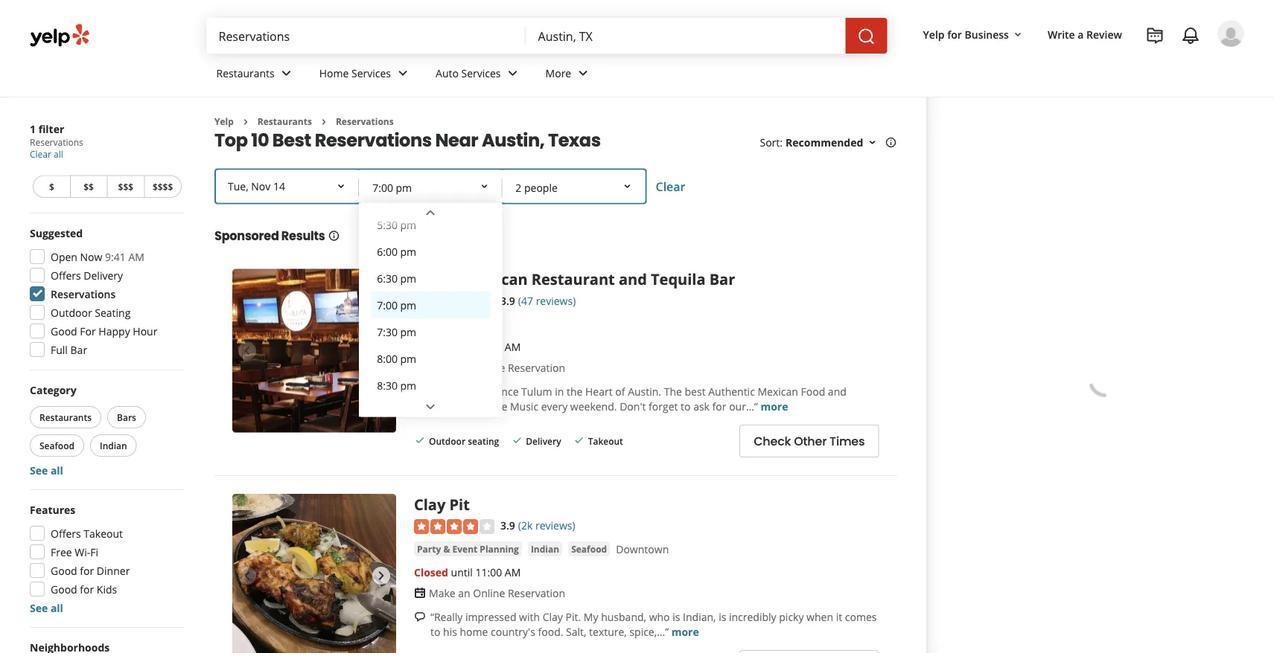 Task type: locate. For each thing, give the bounding box(es) containing it.
more link
[[534, 54, 604, 97]]

my
[[584, 610, 599, 624]]

reservation up in in the left bottom of the page
[[508, 361, 565, 375]]

0 horizontal spatial takeout
[[84, 527, 123, 541]]

3.9 star rating image down pit
[[414, 520, 495, 535]]

0 vertical spatial 16 speech v2 image
[[414, 387, 426, 398]]

0 horizontal spatial to
[[431, 625, 441, 639]]

4 pm from the top
[[400, 299, 416, 313]]

make up "come
[[429, 361, 456, 375]]

good
[[51, 324, 77, 339], [51, 564, 77, 578], [51, 583, 77, 597]]

0 vertical spatial good
[[51, 324, 77, 339]]

0 horizontal spatial indian button
[[90, 435, 137, 457]]

outdoor inside group
[[51, 306, 92, 320]]

2 horizontal spatial 16 checkmark v2 image
[[573, 435, 585, 447]]

8:00 pm
[[377, 352, 416, 366]]

bars up until 11:00 am
[[467, 318, 486, 330]]

and left tequila
[[619, 269, 647, 290]]

2 16 speech v2 image from the top
[[414, 612, 426, 624]]

yelp inside yelp for business button
[[923, 27, 945, 41]]

None search field
[[207, 18, 891, 54]]

2 services from the left
[[461, 66, 501, 80]]

1 vertical spatial 3.9 link
[[501, 518, 515, 534]]

reviews) up indian link
[[536, 519, 576, 533]]

bar right full
[[70, 343, 87, 357]]

1 vertical spatial 16 speech v2 image
[[414, 612, 426, 624]]

1 horizontal spatial and
[[828, 385, 847, 399]]

16 info v2 image
[[885, 137, 897, 149]]

1 horizontal spatial bars
[[467, 318, 486, 330]]

0 vertical spatial until
[[451, 340, 473, 354]]

1 none field from the left
[[219, 28, 514, 44]]

make an online reservation down until 11:00 am
[[429, 361, 565, 375]]

0 vertical spatial bar
[[710, 269, 735, 290]]

$$$ button
[[107, 175, 144, 198]]

group containing suggested
[[25, 226, 185, 362]]

pm right "7:30"
[[400, 325, 416, 340]]

good for good for kids
[[51, 583, 77, 597]]

make right 16 reservation v2 icon
[[429, 586, 456, 601]]

for left business
[[948, 27, 962, 41]]

services right home
[[352, 66, 391, 80]]

make an online reservation up impressed in the bottom left of the page
[[429, 586, 565, 601]]

salt,
[[566, 625, 587, 639]]

indian down the (2k reviews)
[[531, 543, 560, 556]]

6:00
[[377, 245, 398, 259]]

takeout inside group
[[84, 527, 123, 541]]

1 3.9 star rating image from the top
[[414, 294, 495, 309]]

all down "filter"
[[54, 148, 63, 161]]

until
[[451, 340, 473, 354], [451, 566, 473, 580]]

1 horizontal spatial clay
[[543, 610, 563, 624]]

pm right 6:00
[[400, 245, 416, 259]]

2 16 checkmark v2 image from the left
[[511, 435, 523, 447]]

2 good from the top
[[51, 564, 77, 578]]

1 good from the top
[[51, 324, 77, 339]]

see all up features
[[30, 464, 63, 478]]

for right ask
[[713, 400, 727, 414]]

yelp left business
[[923, 27, 945, 41]]

am right 9:41
[[128, 250, 144, 264]]

1 vertical spatial see
[[30, 601, 48, 616]]

24 chevron down v2 image up outdoor seating at the bottom of page
[[422, 399, 440, 416]]

reviews) down the restaurant
[[536, 294, 576, 308]]

3 16 checkmark v2 image from the left
[[573, 435, 585, 447]]

24 chevron down v2 image right 5:30 pm
[[422, 204, 440, 222]]

1 16 speech v2 image from the top
[[414, 387, 426, 398]]

services for auto services
[[461, 66, 501, 80]]

event
[[453, 543, 478, 556]]

16 checkmark v2 image right seating
[[511, 435, 523, 447]]

closed until 11:00 am
[[414, 566, 521, 580]]

clay
[[414, 495, 446, 515], [543, 610, 563, 624]]

all down good for kids
[[51, 601, 63, 616]]

to left ask
[[681, 400, 691, 414]]

3.9
[[501, 294, 515, 308], [501, 519, 515, 533]]

texas
[[548, 128, 601, 153]]

seafood down restaurants button
[[39, 440, 74, 452]]

0 horizontal spatial clay
[[414, 495, 446, 515]]

2 vertical spatial group
[[25, 503, 185, 616]]

1 vertical spatial restaurants
[[258, 115, 312, 128]]

seafood button right indian link
[[568, 542, 610, 557]]

is right who
[[673, 610, 680, 624]]

0 horizontal spatial bars button
[[107, 407, 146, 429]]

outdoor seating
[[429, 435, 499, 448]]

clay inside the "really impressed with clay pit. my husband, who is indian, is incredibly picky when it comes to his home country's food. salt, texture, spice,…"
[[543, 610, 563, 624]]

group containing features
[[25, 503, 185, 616]]

2 previous image from the top
[[238, 568, 256, 586]]

to
[[681, 400, 691, 414], [431, 625, 441, 639]]

outdoor left seating
[[429, 435, 466, 448]]

offers up the "free"
[[51, 527, 81, 541]]

next image
[[372, 568, 390, 586]]

music
[[510, 400, 539, 414]]

1 vertical spatial more
[[672, 625, 699, 639]]

1 vertical spatial an
[[458, 586, 470, 601]]

1 vertical spatial until
[[451, 566, 473, 580]]

2 slideshow element from the top
[[232, 495, 396, 654]]

0 vertical spatial yelp
[[923, 27, 945, 41]]

1 slideshow element from the top
[[232, 269, 396, 433]]

11:00 down the planning
[[476, 566, 502, 580]]

(2k
[[518, 519, 533, 533]]

seafood right indian link
[[571, 543, 607, 556]]

user actions element
[[911, 19, 1266, 110]]

pm for 8:30 pm
[[400, 379, 416, 393]]

3.9 star rating image up mexican link
[[414, 294, 495, 309]]

1 vertical spatial see all
[[30, 601, 63, 616]]

1 horizontal spatial delivery
[[526, 435, 561, 448]]

all up features
[[51, 464, 63, 478]]

good up full
[[51, 324, 77, 339]]

16 checkmark v2 image left outdoor seating at the bottom of page
[[414, 435, 426, 447]]

ask
[[694, 400, 710, 414]]

24 chevron down v2 image inside home services link
[[394, 64, 412, 82]]

1 vertical spatial offers
[[51, 527, 81, 541]]

more down indian,
[[672, 625, 699, 639]]

see all down good for kids
[[30, 601, 63, 616]]

3 good from the top
[[51, 583, 77, 597]]

0 horizontal spatial services
[[352, 66, 391, 80]]

services
[[352, 66, 391, 80], [461, 66, 501, 80]]

0 horizontal spatial clear
[[30, 148, 51, 161]]

see all for features
[[30, 601, 63, 616]]

until down event
[[451, 566, 473, 580]]

projects image
[[1146, 27, 1164, 45]]

1 horizontal spatial services
[[461, 66, 501, 80]]

24 chevron down v2 image for more
[[574, 64, 592, 82]]

an
[[458, 361, 470, 375], [458, 586, 470, 601]]

0 horizontal spatial is
[[673, 610, 680, 624]]

good down the "free"
[[51, 564, 77, 578]]

features
[[30, 503, 75, 517]]

pm inside "button"
[[400, 379, 416, 393]]

husband,
[[601, 610, 647, 624]]

slideshow element for tulum
[[232, 269, 396, 433]]

3.9 star rating image for tulum
[[414, 294, 495, 309]]

and
[[619, 269, 647, 290], [828, 385, 847, 399]]

16 chevron right v2 image
[[318, 116, 330, 128]]

24 chevron down v2 image for auto services
[[504, 64, 522, 82]]

pm right 6:30
[[400, 272, 416, 286]]

1 vertical spatial more link
[[672, 625, 699, 639]]

2 vertical spatial am
[[505, 566, 521, 580]]

0 vertical spatial clear
[[30, 148, 51, 161]]

clay left pit
[[414, 495, 446, 515]]

seafood
[[39, 440, 74, 452], [571, 543, 607, 556]]

restaurants down category on the bottom left of the page
[[39, 412, 92, 424]]

reviews)
[[536, 294, 576, 308], [536, 519, 576, 533]]

2 3.9 star rating image from the top
[[414, 520, 495, 535]]

pit.
[[566, 610, 581, 624]]

restaurants up 16 chevron right v2 icon
[[216, 66, 275, 80]]

margaritas.
[[431, 400, 486, 414]]

restaurants left 16 chevron right v2 image
[[258, 115, 312, 128]]

1 vertical spatial make an online reservation
[[429, 586, 565, 601]]

food.
[[538, 625, 563, 639]]

(2k reviews)
[[518, 519, 576, 533]]

1 vertical spatial see all button
[[30, 601, 63, 616]]

party & event planning link
[[414, 542, 522, 557]]

reviews) for pit
[[536, 519, 576, 533]]

takeout
[[588, 435, 623, 448], [84, 527, 123, 541]]

offers
[[51, 269, 81, 283], [51, 527, 81, 541]]

2 make from the top
[[429, 586, 456, 601]]

24 chevron down v2 image right the more
[[574, 64, 592, 82]]

1 vertical spatial all
[[51, 464, 63, 478]]

0 horizontal spatial bars
[[117, 412, 136, 424]]

7:00 pm button
[[371, 292, 490, 319]]

online up impressed in the bottom left of the page
[[473, 586, 505, 601]]

all for category
[[51, 464, 63, 478]]

11:00 down 'bars' link
[[476, 340, 502, 354]]

see all button down good for kids
[[30, 601, 63, 616]]

open now 9:41 am
[[51, 250, 144, 264]]

pm for 7:00 pm
[[400, 299, 416, 313]]

1 online from the top
[[473, 361, 505, 375]]

1 vertical spatial yelp
[[215, 115, 234, 128]]

1 vertical spatial 3.9 star rating image
[[414, 520, 495, 535]]

2 see all button from the top
[[30, 601, 63, 616]]

0 horizontal spatial 16 checkmark v2 image
[[414, 435, 426, 447]]

2 3.9 from the top
[[501, 519, 515, 533]]

7 pm from the top
[[400, 379, 416, 393]]

2 until from the top
[[451, 566, 473, 580]]

3.9 link for mexican
[[501, 292, 515, 308]]

free wi-fi
[[51, 546, 98, 560]]

top 10 best reservations near austin, texas
[[215, 128, 601, 153]]

more link right our…"
[[761, 400, 788, 414]]

until down 'bars' link
[[451, 340, 473, 354]]

0 vertical spatial an
[[458, 361, 470, 375]]

pm inside button
[[400, 325, 416, 340]]

16 checkmark v2 image for delivery
[[511, 435, 523, 447]]

3.9 left (2k
[[501, 519, 515, 533]]

16 checkmark v2 image for takeout
[[573, 435, 585, 447]]

1 3.9 from the top
[[501, 294, 515, 308]]

pm right 7:00
[[400, 299, 416, 313]]

3 pm from the top
[[400, 272, 416, 286]]

mexican up 8:00 pm button
[[417, 318, 455, 330]]

0 horizontal spatial seafood button
[[30, 435, 84, 457]]

indian button down restaurants button
[[90, 435, 137, 457]]

1 vertical spatial reviews)
[[536, 519, 576, 533]]

0 vertical spatial more link
[[761, 400, 788, 414]]

1 vertical spatial bars button
[[107, 407, 146, 429]]

planning
[[480, 543, 519, 556]]

1 see from the top
[[30, 464, 48, 478]]

clear all link
[[30, 148, 63, 161]]

previous image for tulum mexican restaurant and tequila bar
[[238, 342, 256, 360]]

1 horizontal spatial clear
[[656, 179, 686, 195]]

all for features
[[51, 601, 63, 616]]

0 vertical spatial reservation
[[508, 361, 565, 375]]

$$ button
[[70, 175, 107, 198]]

tulum up music on the bottom of the page
[[521, 385, 552, 399]]

restaurants link up 16 chevron right v2 icon
[[204, 54, 307, 97]]

0 horizontal spatial outdoor
[[51, 306, 92, 320]]

None field
[[219, 28, 514, 44], [538, 28, 834, 44]]

1 horizontal spatial bar
[[710, 269, 735, 290]]

good for good for dinner
[[51, 564, 77, 578]]

good for good for happy hour
[[51, 324, 77, 339]]

1 vertical spatial good
[[51, 564, 77, 578]]

indian down restaurants button
[[100, 440, 127, 452]]

mexican up (47
[[465, 269, 528, 290]]

16 speech v2 image
[[414, 387, 426, 398], [414, 612, 426, 624]]

tulum
[[414, 269, 462, 290], [521, 385, 552, 399]]

bars
[[467, 318, 486, 330], [117, 412, 136, 424]]

1 see all button from the top
[[30, 464, 63, 478]]

0 vertical spatial tulum
[[414, 269, 462, 290]]

1 vertical spatial previous image
[[238, 568, 256, 586]]

to left his
[[431, 625, 441, 639]]

group containing category
[[27, 383, 185, 478]]

16 chevron down v2 image
[[867, 137, 878, 149]]

0 vertical spatial 11:00
[[476, 340, 502, 354]]

0 vertical spatial slideshow element
[[232, 269, 396, 433]]

party & event planning
[[417, 543, 519, 556]]

outdoor for outdoor seating
[[51, 306, 92, 320]]

services for home services
[[352, 66, 391, 80]]

am down (47
[[505, 340, 521, 354]]

1 see all from the top
[[30, 464, 63, 478]]

Select a date text field
[[216, 170, 359, 203]]

for for dinner
[[80, 564, 94, 578]]

24 chevron down v2 image left auto
[[394, 64, 412, 82]]

2 online from the top
[[473, 586, 505, 601]]

2 vertical spatial all
[[51, 601, 63, 616]]

1 vertical spatial seafood button
[[568, 542, 610, 557]]

previous image
[[238, 342, 256, 360], [238, 568, 256, 586]]

8:30
[[377, 379, 398, 393]]

1 vertical spatial mexican
[[417, 318, 455, 330]]

24 chevron down v2 image right auto services
[[504, 64, 522, 82]]

clay pit link
[[414, 495, 470, 515]]

takeout down the weekend.
[[588, 435, 623, 448]]

1 pm from the top
[[400, 218, 416, 232]]

1 services from the left
[[352, 66, 391, 80]]

2 see all from the top
[[30, 601, 63, 616]]

0 vertical spatial restaurants
[[216, 66, 275, 80]]

0 vertical spatial 3.9 link
[[501, 292, 515, 308]]

2 vertical spatial restaurants
[[39, 412, 92, 424]]

an down the closed until 11:00 am
[[458, 586, 470, 601]]

16 checkmark v2 image down the weekend.
[[573, 435, 585, 447]]

1 is from the left
[[673, 610, 680, 624]]

mexican left food
[[758, 385, 798, 399]]

more
[[546, 66, 571, 80]]

1 16 checkmark v2 image from the left
[[414, 435, 426, 447]]

is right indian,
[[719, 610, 727, 624]]

next image
[[372, 342, 390, 360]]

clay up food.
[[543, 610, 563, 624]]

more for clay pit
[[672, 625, 699, 639]]

see all
[[30, 464, 63, 478], [30, 601, 63, 616]]

restaurants link left 16 chevron right v2 image
[[258, 115, 312, 128]]

reviews) for mexican
[[536, 294, 576, 308]]

outdoor up for
[[51, 306, 92, 320]]

live
[[488, 400, 507, 414]]

see all button up features
[[30, 464, 63, 478]]

1 horizontal spatial seafood button
[[568, 542, 610, 557]]

16 speech v2 image down 16 reservation v2 icon
[[414, 612, 426, 624]]

more
[[761, 400, 788, 414], [672, 625, 699, 639]]

24 chevron down v2 image
[[278, 64, 296, 82], [394, 64, 412, 82], [504, 64, 522, 82], [574, 64, 592, 82], [422, 204, 440, 222], [422, 399, 440, 416]]

0 vertical spatial outdoor
[[51, 306, 92, 320]]

1 make from the top
[[429, 361, 456, 375]]

recommended
[[786, 135, 864, 150]]

6 pm from the top
[[400, 352, 416, 366]]

1 previous image from the top
[[238, 342, 256, 360]]

none field near
[[538, 28, 834, 44]]

1 filter reservations clear all
[[30, 122, 83, 161]]

more link down indian,
[[672, 625, 699, 639]]

0 vertical spatial more
[[761, 400, 788, 414]]

incredibly
[[729, 610, 777, 624]]

8:00 pm button
[[371, 346, 490, 373]]

2 offers from the top
[[51, 527, 81, 541]]

mexican inside button
[[417, 318, 455, 330]]

tulum up 7:00 pm 'button' on the left top of page
[[414, 269, 462, 290]]

reservations down the offers delivery
[[51, 287, 116, 301]]

none field up the home services
[[219, 28, 514, 44]]

2 3.9 link from the top
[[501, 518, 515, 534]]

for down good for dinner
[[80, 583, 94, 597]]

0 vertical spatial delivery
[[84, 269, 123, 283]]

search image
[[858, 28, 876, 46]]

delivery
[[84, 269, 123, 283], [526, 435, 561, 448]]

16 checkmark v2 image for outdoor seating
[[414, 435, 426, 447]]

bars button up until 11:00 am
[[464, 317, 489, 332]]

3.9 star rating image
[[414, 294, 495, 309], [414, 520, 495, 535]]

1 vertical spatial takeout
[[84, 527, 123, 541]]

is
[[673, 610, 680, 624], [719, 610, 727, 624]]

delivery down open now 9:41 am
[[84, 269, 123, 283]]

mexican link
[[414, 317, 458, 332]]

3.9 link
[[501, 292, 515, 308], [501, 518, 515, 534]]

1 3.9 link from the top
[[501, 292, 515, 308]]

2 vertical spatial good
[[51, 583, 77, 597]]

online down until 11:00 am
[[473, 361, 505, 375]]

24 chevron down v2 image inside auto services link
[[504, 64, 522, 82]]

near
[[435, 128, 478, 153]]

0 horizontal spatial more link
[[672, 625, 699, 639]]

1 horizontal spatial yelp
[[923, 27, 945, 41]]

pm for 5:30 pm
[[400, 218, 416, 232]]

dinner
[[97, 564, 130, 578]]

2 none field from the left
[[538, 28, 834, 44]]

(47
[[518, 294, 533, 308]]

more for tulum mexican restaurant and tequila bar
[[761, 400, 788, 414]]

pit
[[450, 495, 470, 515]]

0 horizontal spatial yelp
[[215, 115, 234, 128]]

tulum mexican restaurant and tequila bar
[[414, 269, 735, 290]]

none field up business categories 'element'
[[538, 28, 834, 44]]

takeout up fi
[[84, 527, 123, 541]]

0 vertical spatial seafood
[[39, 440, 74, 452]]

0 vertical spatial online
[[473, 361, 505, 375]]

1 vertical spatial group
[[27, 383, 185, 478]]

24 chevron down v2 image left home
[[278, 64, 296, 82]]

16 reservation v2 image
[[414, 588, 426, 600]]

seating
[[95, 306, 131, 320]]

0 vertical spatial to
[[681, 400, 691, 414]]

24 chevron down v2 image for home services
[[394, 64, 412, 82]]

delivery down every
[[526, 435, 561, 448]]

until 11:00 am
[[451, 340, 521, 354]]

0 vertical spatial reviews)
[[536, 294, 576, 308]]

outdoor seating
[[51, 306, 131, 320]]

am inside group
[[128, 250, 144, 264]]

see for features
[[30, 601, 48, 616]]

pm inside 'button'
[[400, 299, 416, 313]]

0 vertical spatial bars
[[467, 318, 486, 330]]

16 checkmark v2 image
[[414, 435, 426, 447], [511, 435, 523, 447], [573, 435, 585, 447]]

indian button down the (2k reviews)
[[528, 542, 562, 557]]

1 horizontal spatial more link
[[761, 400, 788, 414]]

2 make an online reservation from the top
[[429, 586, 565, 601]]

bar right tequila
[[710, 269, 735, 290]]

bars right restaurants button
[[117, 412, 136, 424]]

recommended button
[[786, 135, 878, 150]]

0 vertical spatial see all button
[[30, 464, 63, 478]]

outdoor
[[51, 306, 92, 320], [429, 435, 466, 448]]

yelp left 16 chevron right v2 icon
[[215, 115, 234, 128]]

1 offers from the top
[[51, 269, 81, 283]]

Time field
[[361, 172, 501, 204]]

slideshow element
[[232, 269, 396, 433], [232, 495, 396, 654]]

an up "come
[[458, 361, 470, 375]]

and right food
[[828, 385, 847, 399]]

1 vertical spatial 3.9
[[501, 519, 515, 533]]

24 chevron down v2 image inside more link
[[574, 64, 592, 82]]

pm right 8:00
[[400, 352, 416, 366]]

0 vertical spatial make an online reservation
[[429, 361, 565, 375]]

1 11:00 from the top
[[476, 340, 502, 354]]

austin.
[[628, 385, 662, 399]]

1 horizontal spatial to
[[681, 400, 691, 414]]

write a review
[[1048, 27, 1123, 41]]

2 horizontal spatial mexican
[[758, 385, 798, 399]]

more right our…"
[[761, 400, 788, 414]]

good for happy hour
[[51, 324, 157, 339]]

Near text field
[[538, 28, 834, 44]]

seafood button down restaurants button
[[30, 435, 84, 457]]

1 horizontal spatial more
[[761, 400, 788, 414]]

for inside button
[[948, 27, 962, 41]]

5 pm from the top
[[400, 325, 416, 340]]

am down the planning
[[505, 566, 521, 580]]

16 chevron down v2 image
[[1012, 29, 1024, 41]]

bars button right restaurants button
[[107, 407, 146, 429]]

1 vertical spatial bar
[[70, 343, 87, 357]]

for for business
[[948, 27, 962, 41]]

0 vertical spatial takeout
[[588, 435, 623, 448]]

1 horizontal spatial none field
[[538, 28, 834, 44]]

0 horizontal spatial bar
[[70, 343, 87, 357]]

1
[[30, 122, 36, 136]]

2 see from the top
[[30, 601, 48, 616]]

0 vertical spatial mexican
[[465, 269, 528, 290]]

group
[[25, 226, 185, 362], [27, 383, 185, 478], [25, 503, 185, 616]]

8:00
[[377, 352, 398, 366]]

full bar
[[51, 343, 87, 357]]

0 vertical spatial am
[[128, 250, 144, 264]]

"come experience tulum in the heart of austin. the best authentic mexican food and margaritas. live music every weekend. don't forget to ask for our…"
[[431, 385, 847, 414]]

pm right 5:30
[[400, 218, 416, 232]]

2 pm from the top
[[400, 245, 416, 259]]



Task type: vqa. For each thing, say whether or not it's contained in the screenshot.
'filters'
no



Task type: describe. For each thing, give the bounding box(es) containing it.
7:00 pm
[[377, 299, 416, 313]]

"come
[[431, 385, 463, 399]]

am for closed until 11:00 am
[[505, 566, 521, 580]]

offers delivery
[[51, 269, 123, 283]]

weekend.
[[570, 400, 617, 414]]

business categories element
[[204, 54, 1245, 97]]

2 reservation from the top
[[508, 586, 565, 601]]

0 vertical spatial clay
[[414, 495, 446, 515]]

times
[[830, 434, 865, 450]]

party
[[417, 543, 441, 556]]

restaurants inside business categories 'element'
[[216, 66, 275, 80]]

7:00
[[377, 299, 398, 313]]

review
[[1087, 27, 1123, 41]]

1 make an online reservation from the top
[[429, 361, 565, 375]]

(47 reviews) link
[[518, 292, 576, 308]]

to inside "come experience tulum in the heart of austin. the best authentic mexican food and margaritas. live music every weekend. don't forget to ask for our…"
[[681, 400, 691, 414]]

bars inside group
[[117, 412, 136, 424]]

forget
[[649, 400, 678, 414]]

his
[[443, 625, 457, 639]]

2 is from the left
[[719, 610, 727, 624]]

$$$
[[118, 181, 133, 193]]

1 vertical spatial restaurants link
[[258, 115, 312, 128]]

5:30 pm
[[377, 218, 416, 232]]

pm for 6:00 pm
[[400, 245, 416, 259]]

notifications image
[[1182, 27, 1200, 45]]

1 reservation from the top
[[508, 361, 565, 375]]

Find text field
[[219, 28, 514, 44]]

1 horizontal spatial mexican
[[465, 269, 528, 290]]

bars link
[[464, 317, 489, 332]]

happy
[[99, 324, 130, 339]]

auto
[[436, 66, 459, 80]]

indian link
[[528, 542, 562, 557]]

closed
[[414, 566, 448, 580]]

pm for 8:00 pm
[[400, 352, 416, 366]]

6:00 pm button
[[371, 239, 490, 265]]

austin,
[[482, 128, 545, 153]]

fi
[[90, 546, 98, 560]]

2 an from the top
[[458, 586, 470, 601]]

restaurants inside button
[[39, 412, 92, 424]]

free
[[51, 546, 72, 560]]

mexican inside "come experience tulum in the heart of austin. the best authentic mexican food and margaritas. live music every weekend. don't forget to ask for our…"
[[758, 385, 798, 399]]

6:30 pm
[[377, 272, 416, 286]]

home
[[319, 66, 349, 80]]

yelp for the yelp link
[[215, 115, 234, 128]]

16 chevron right v2 image
[[240, 116, 252, 128]]

downtown
[[616, 543, 669, 557]]

clay pit
[[414, 495, 470, 515]]

slideshow element for clay
[[232, 495, 396, 654]]

1 vertical spatial am
[[505, 340, 521, 354]]

1 until from the top
[[451, 340, 473, 354]]

good for dinner
[[51, 564, 130, 578]]

a
[[1078, 27, 1084, 41]]

0 horizontal spatial tulum
[[414, 269, 462, 290]]

seafood link
[[568, 542, 610, 557]]

7:30 pm button
[[371, 319, 490, 346]]

results
[[281, 228, 325, 245]]

top
[[215, 128, 248, 153]]

1 vertical spatial delivery
[[526, 435, 561, 448]]

3.9 for pit
[[501, 519, 515, 533]]

offers for offers delivery
[[51, 269, 81, 283]]

more link for clay pit
[[672, 625, 699, 639]]

tulum inside "come experience tulum in the heart of austin. the best authentic mexican food and margaritas. live music every weekend. don't forget to ask for our…"
[[521, 385, 552, 399]]

heart
[[585, 385, 613, 399]]

reservations down "filter"
[[30, 136, 83, 149]]

for inside "come experience tulum in the heart of austin. the best authentic mexican food and margaritas. live music every weekend. don't forget to ask for our…"
[[713, 400, 727, 414]]

with
[[519, 610, 540, 624]]

to inside the "really impressed with clay pit. my husband, who is indian, is incredibly picky when it comes to his home country's food. salt, texture, spice,…"
[[431, 625, 441, 639]]

tequila
[[651, 269, 706, 290]]

previous image for clay pit
[[238, 568, 256, 586]]

reservations down home services link
[[315, 128, 432, 153]]

it
[[836, 610, 843, 624]]

pm for 6:30 pm
[[400, 272, 416, 286]]

16 speech v2 image for tulum mexican restaurant and tequila bar
[[414, 387, 426, 398]]

0 horizontal spatial indian
[[100, 440, 127, 452]]

open
[[51, 250, 77, 264]]

filter
[[38, 122, 64, 136]]

bar inside group
[[70, 343, 87, 357]]

0 horizontal spatial seafood
[[39, 440, 74, 452]]

the
[[567, 385, 583, 399]]

0 vertical spatial indian button
[[90, 435, 137, 457]]

3.9 star rating image for clay
[[414, 520, 495, 535]]

reservations right 16 chevron right v2 image
[[336, 115, 394, 128]]

ruby a. image
[[1218, 20, 1245, 47]]

$$$$
[[153, 181, 173, 193]]

7:30
[[377, 325, 398, 340]]

seating
[[468, 435, 499, 448]]

more link for tulum mexican restaurant and tequila bar
[[761, 400, 788, 414]]

and inside "come experience tulum in the heart of austin. the best authentic mexican food and margaritas. live music every weekend. don't forget to ask for our…"
[[828, 385, 847, 399]]

check other times
[[754, 434, 865, 450]]

bars button inside group
[[107, 407, 146, 429]]

7:30 pm
[[377, 325, 416, 340]]

$$
[[84, 181, 94, 193]]

1 vertical spatial indian
[[531, 543, 560, 556]]

am for open now 9:41 am
[[128, 250, 144, 264]]

auto services link
[[424, 54, 534, 97]]

best
[[685, 385, 706, 399]]

$$$$ button
[[144, 175, 182, 198]]

check
[[754, 434, 791, 450]]

home services link
[[307, 54, 424, 97]]

authentic
[[709, 385, 755, 399]]

3.9 link for pit
[[501, 518, 515, 534]]

0 vertical spatial and
[[619, 269, 647, 290]]

in
[[555, 385, 564, 399]]

home services
[[319, 66, 391, 80]]

clear inside 1 filter reservations clear all
[[30, 148, 51, 161]]

texture,
[[589, 625, 627, 639]]

yelp link
[[215, 115, 234, 128]]

3.9 for mexican
[[501, 294, 515, 308]]

2 11:00 from the top
[[476, 566, 502, 580]]

1 vertical spatial indian button
[[528, 542, 562, 557]]

$
[[49, 181, 54, 193]]

9:41
[[105, 250, 126, 264]]

wi-
[[75, 546, 90, 560]]

our…"
[[729, 400, 758, 414]]

0 vertical spatial restaurants link
[[204, 54, 307, 97]]

1 an from the top
[[458, 361, 470, 375]]

country's
[[491, 625, 535, 639]]

seafood button inside group
[[30, 435, 84, 457]]

outdoor for outdoor seating
[[429, 435, 466, 448]]

see all for category
[[30, 464, 63, 478]]

see all button for features
[[30, 601, 63, 616]]

every
[[541, 400, 568, 414]]

offers takeout
[[51, 527, 123, 541]]

1 horizontal spatial bars button
[[464, 317, 489, 332]]

16 info v2 image
[[328, 230, 340, 242]]

see all button for category
[[30, 464, 63, 478]]

best
[[272, 128, 311, 153]]

yelp for business
[[923, 27, 1009, 41]]

hour
[[133, 324, 157, 339]]

experience
[[465, 385, 519, 399]]

see for category
[[30, 464, 48, 478]]

$ button
[[33, 175, 70, 198]]

1 horizontal spatial takeout
[[588, 435, 623, 448]]

all inside 1 filter reservations clear all
[[54, 148, 63, 161]]

1 vertical spatial seafood
[[571, 543, 607, 556]]

none field find
[[219, 28, 514, 44]]

&
[[443, 543, 450, 556]]

pm for 7:30 pm
[[400, 325, 416, 340]]

yelp for yelp for business
[[923, 27, 945, 41]]

1 vertical spatial clear
[[656, 179, 686, 195]]

comes
[[845, 610, 877, 624]]

5:30
[[377, 218, 398, 232]]

food
[[801, 385, 825, 399]]

don't
[[620, 400, 646, 414]]

restaurants button
[[30, 407, 101, 429]]

"really
[[431, 610, 463, 624]]

of
[[615, 385, 625, 399]]

for for kids
[[80, 583, 94, 597]]

24 chevron down v2 image for restaurants
[[278, 64, 296, 82]]

16 speech v2 image for clay pit
[[414, 612, 426, 624]]

delivery inside group
[[84, 269, 123, 283]]

Cover field
[[504, 172, 644, 204]]

offers for offers takeout
[[51, 527, 81, 541]]



